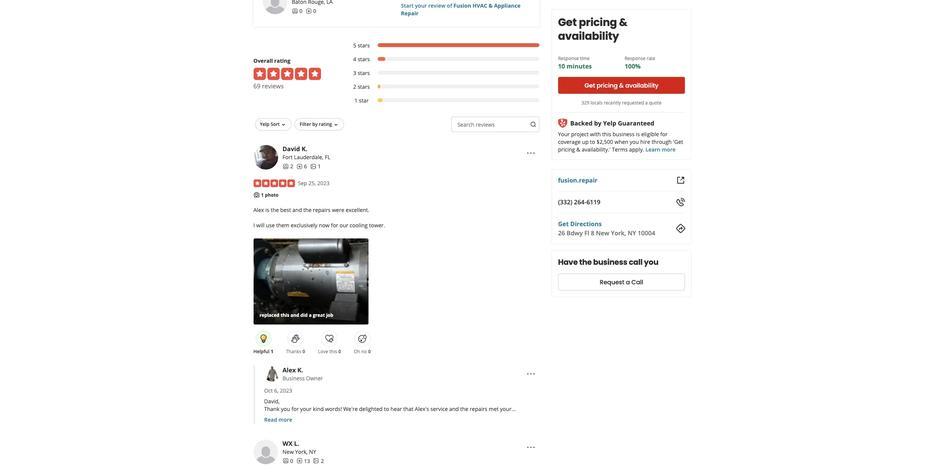 Task type: vqa. For each thing, say whether or not it's contained in the screenshot.
right "(0 reactions)" element
yes



Task type: describe. For each thing, give the bounding box(es) containing it.
us.
[[519, 421, 526, 428]]

you up expectations.
[[281, 406, 290, 413]]

learn more
[[646, 146, 676, 153]]

feel
[[401, 429, 410, 436]]

response for 10
[[559, 55, 579, 62]]

24 directions v2 image
[[676, 224, 686, 233]]

1 horizontal spatial yelp
[[604, 119, 617, 128]]

0 horizontal spatial this
[[330, 349, 337, 355]]

0 left 13
[[290, 458, 293, 465]]

26
[[559, 229, 566, 238]]

0 vertical spatial rating
[[274, 57, 291, 64]]

stars for 3 stars
[[358, 69, 370, 77]]

rate
[[647, 55, 656, 62]]

alex's
[[415, 406, 429, 413]]

menu image
[[527, 444, 536, 453]]

out.
[[445, 429, 455, 436]]

16 friends v2 image for 13
[[283, 459, 289, 465]]

0 right no
[[368, 349, 371, 355]]

placed
[[495, 421, 511, 428]]

search reviews
[[458, 121, 495, 128]]

require
[[352, 429, 371, 436]]

look
[[521, 413, 532, 421]]

business inside your project with this business is eligible for coverage up to $2,500 when you hire through 'get pricing & availability.' terms apply.
[[613, 131, 635, 138]]

4 stars
[[353, 56, 370, 63]]

1 star
[[355, 97, 369, 104]]

filter reviews by 2 stars rating element
[[346, 83, 540, 91]]

call
[[629, 257, 643, 268]]

kind
[[313, 406, 324, 413]]

requested
[[623, 100, 645, 106]]

the up trust
[[461, 406, 469, 413]]

reviews element for wx l.
[[297, 458, 310, 466]]

rating inside dropdown button
[[319, 121, 332, 128]]

you right call
[[645, 257, 659, 268]]

availability inside get pricing & availability
[[559, 29, 620, 44]]

& inside your project with this business is eligible for coverage up to $2,500 when you hire through 'get pricing & availability.' terms apply.
[[577, 146, 581, 153]]

pricing inside your project with this business is eligible for coverage up to $2,500 when you hire through 'get pricing & availability.' terms apply.
[[559, 146, 576, 153]]

sep
[[298, 180, 307, 187]]

0 horizontal spatial cooling
[[350, 222, 368, 229]]

reviews element for david k.
[[297, 163, 307, 171]]

directions
[[571, 220, 602, 228]]

repair
[[401, 10, 419, 17]]

eligible
[[642, 131, 660, 138]]

will
[[256, 222, 265, 229]]

request
[[600, 278, 625, 287]]

us
[[388, 413, 394, 421]]

ny inside get directions 26 bdwy fl 8 new york, ny 10004
[[628, 229, 637, 238]]

2 inside filter reviews by 2 stars rating element
[[353, 83, 357, 91]]

by for yelp
[[595, 119, 602, 128]]

start
[[401, 2, 414, 9]]

this inside your project with this business is eligible for coverage up to $2,500 when you hire through 'get pricing & availability.' terms apply.
[[603, 131, 612, 138]]

request a call
[[600, 278, 644, 287]]

you down forward
[[264, 429, 274, 436]]

100%
[[625, 62, 641, 71]]

call
[[632, 278, 644, 287]]

0 vertical spatial that
[[404, 406, 414, 413]]

16 photos v2 image for l.
[[313, 459, 320, 465]]

you up "or"
[[347, 421, 356, 428]]

16 review v2 image for k.
[[297, 164, 303, 170]]

stars for 2 stars
[[358, 83, 370, 91]]

(0 reactions) element for oh no 0
[[368, 349, 371, 355]]

your up 'needs.'
[[500, 406, 512, 413]]

i
[[254, 222, 255, 229]]

yelp inside yelp sort popup button
[[260, 121, 270, 128]]

search image
[[531, 122, 537, 128]]

you down we're at the left bottom of the page
[[355, 413, 364, 421]]

minutes
[[567, 62, 593, 71]]

further
[[301, 429, 318, 436]]

fusion hvac & appliance repair
[[401, 2, 521, 17]]

to down great
[[320, 421, 325, 428]]

love
[[318, 349, 328, 355]]

25,
[[309, 180, 316, 187]]

(0 reactions) element for thanks 0
[[303, 349, 305, 355]]

thanks 0
[[286, 349, 305, 355]]

3
[[353, 69, 357, 77]]

them
[[276, 222, 290, 229]]

filter
[[300, 121, 311, 128]]

overall rating
[[254, 57, 291, 64]]

1 right helpful
[[271, 349, 274, 355]]

wx
[[283, 440, 293, 448]]

time
[[581, 55, 590, 62]]

reviews for search reviews
[[476, 121, 495, 128]]

read more
[[264, 417, 293, 424]]

i will use them exclusively now for our cooling tower.
[[254, 222, 385, 229]]

choice
[[420, 413, 436, 421]]

fl
[[585, 229, 590, 238]]

guaranteed
[[619, 119, 655, 128]]

provide
[[327, 421, 346, 428]]

hear
[[391, 406, 402, 413]]

to inside your project with this business is eligible for coverage up to $2,500 when you hire through 'get pricing & availability.' terms apply.
[[591, 138, 596, 146]]

excellent
[[370, 421, 392, 428]]

photos element for david k.
[[310, 163, 321, 171]]

the left trust
[[454, 421, 463, 428]]

stars for 4 stars
[[358, 56, 370, 63]]

read
[[264, 417, 277, 424]]

your down the placed
[[493, 429, 505, 436]]

response time 10 minutes
[[559, 55, 593, 71]]

in
[[513, 421, 517, 428]]

the down hear
[[396, 413, 404, 421]]

filter reviews by 5 stars rating element
[[346, 42, 540, 50]]

to down alex's at the bottom of page
[[413, 413, 418, 421]]

ever
[[275, 429, 286, 436]]

1 horizontal spatial we
[[512, 413, 520, 421]]

new inside wx l. new york, ny
[[283, 449, 294, 456]]

met
[[489, 406, 499, 413]]

2 menu image from the top
[[527, 370, 536, 379]]

1 photo
[[261, 192, 279, 199]]

ny inside wx l. new york, ny
[[309, 449, 316, 456]]

to down kind
[[322, 413, 327, 421]]

0 vertical spatial get
[[559, 15, 577, 30]]

69
[[254, 82, 261, 91]]

0 right thanks
[[303, 349, 305, 355]]

availability.'
[[582, 146, 611, 153]]

york, inside get directions 26 bdwy fl 8 new york, ny 10004
[[612, 229, 627, 238]]

filter reviews by 4 stars rating element
[[346, 56, 540, 63]]

thank
[[264, 406, 280, 413]]

(0 reactions) element for love this 0
[[339, 349, 341, 355]]

filter reviews by 3 stars rating element
[[346, 69, 540, 77]]

0 vertical spatial service
[[431, 406, 448, 413]]

your up it's
[[300, 406, 312, 413]]

329 locals recently requested a quote
[[582, 100, 662, 106]]

get pricing & availability button
[[559, 77, 686, 94]]

0 horizontal spatial is
[[266, 206, 269, 214]]

1 vertical spatial and
[[450, 406, 459, 413]]

new inside get directions 26 bdwy fl 8 new york, ny 10004
[[597, 229, 610, 238]]

david,
[[264, 398, 280, 405]]

lauderdale,
[[294, 154, 324, 161]]

our
[[340, 222, 349, 229]]

a inside the request a call button
[[626, 278, 631, 287]]

0 vertical spatial repairs
[[313, 206, 331, 214]]

have
[[559, 257, 578, 268]]

5 star rating image for 69 reviews
[[254, 68, 321, 80]]

for left our on the top left of page
[[331, 222, 338, 229]]

of
[[447, 2, 452, 9]]

10
[[559, 62, 566, 71]]

have
[[287, 429, 299, 436]]

oct
[[264, 387, 273, 395]]

5 star rating image for sep 25, 2023
[[254, 180, 295, 188]]

excellent.
[[346, 206, 370, 214]]

exclusively
[[291, 222, 318, 229]]

16 review v2 image
[[306, 8, 312, 14]]

photos element for wx l.
[[313, 458, 324, 466]]

locals
[[591, 100, 603, 106]]

pricing inside button
[[597, 81, 618, 90]]

1 horizontal spatial 2
[[321, 458, 324, 465]]

0 vertical spatial get pricing & availability
[[559, 15, 628, 44]]

to right free
[[423, 429, 428, 436]]

(1 reaction) element
[[271, 349, 274, 355]]

loyalty!
[[506, 429, 524, 436]]

for inside your project with this business is eligible for coverage up to $2,500 when you hire through 'get pricing & availability.' terms apply.
[[661, 131, 668, 138]]

2 inside friends element
[[290, 163, 293, 170]]

0 vertical spatial friends element
[[292, 7, 303, 15]]

hvac
[[473, 2, 488, 9]]

photo of david k. image
[[254, 145, 278, 170]]

consider
[[366, 413, 387, 421]]

great
[[308, 413, 321, 421]]

david
[[283, 145, 300, 153]]



Task type: locate. For each thing, give the bounding box(es) containing it.
1 for 1 photo
[[261, 192, 264, 199]]

friends element for david
[[283, 163, 293, 171]]

new
[[597, 229, 610, 238], [283, 449, 294, 456]]

1 vertical spatial business
[[594, 257, 628, 268]]

1 stars from the top
[[358, 42, 370, 49]]

get pricing & availability up time in the top of the page
[[559, 15, 628, 44]]

1 vertical spatial reviews
[[476, 121, 495, 128]]

1 for 1 star
[[355, 97, 358, 104]]

0 vertical spatial we
[[512, 413, 520, 421]]

service up feel
[[394, 421, 411, 428]]

through
[[652, 138, 672, 146]]

more down through
[[662, 146, 676, 153]]

1 horizontal spatial is
[[637, 131, 641, 138]]

24 external link v2 image
[[676, 176, 686, 185]]

now
[[319, 222, 330, 229]]

0 horizontal spatial 2
[[290, 163, 293, 170]]

it's
[[299, 413, 306, 421]]

16 review v2 image
[[297, 164, 303, 170], [297, 459, 303, 465]]

york,
[[612, 229, 627, 238], [295, 449, 308, 456]]

york, inside wx l. new york, ny
[[295, 449, 308, 456]]

0 vertical spatial alex
[[254, 206, 264, 214]]

1 vertical spatial menu image
[[527, 370, 536, 379]]

0 right 16 review v2 image
[[313, 7, 316, 15]]

16 chevron down v2 image
[[281, 122, 287, 128], [333, 122, 339, 128]]

with inside oct 6, 2023 david, thank you for your kind words! we're delighted to hear that alex's service and the repairs met your expectations. it's great to know that you consider us the go-to choice for your cooling tower needs. we look forward to continuing to provide you with excellent service and maintaining the trust you've placed in us. if you ever have further questions or require assistance, feel free to reach out. we appreciate your loyalty!
[[358, 421, 368, 428]]

1 vertical spatial ny
[[309, 449, 316, 456]]

wx l. link
[[283, 440, 300, 448]]

1 (0 reactions) element from the left
[[303, 349, 305, 355]]

& inside fusion hvac & appliance repair
[[489, 2, 493, 9]]

1 horizontal spatial response
[[625, 55, 646, 62]]

0 vertical spatial reviews element
[[306, 7, 316, 15]]

is down guaranteed
[[637, 131, 641, 138]]

16 friends v2 image down wx
[[283, 459, 289, 465]]

fort
[[283, 154, 293, 161]]

264-
[[575, 198, 587, 207]]

2 stars from the top
[[358, 56, 370, 63]]

k. for alex
[[298, 366, 303, 375]]

you inside your project with this business is eligible for coverage up to $2,500 when you hire through 'get pricing & availability.' terms apply.
[[630, 138, 640, 146]]

by inside filter by rating dropdown button
[[313, 121, 318, 128]]

pricing
[[579, 15, 618, 30], [597, 81, 618, 90], [559, 146, 576, 153]]

1 vertical spatial k.
[[298, 366, 303, 375]]

1 horizontal spatial 2023
[[318, 180, 330, 187]]

k. inside alex k. business owner
[[298, 366, 303, 375]]

0 horizontal spatial ny
[[309, 449, 316, 456]]

reviews element down wx l. new york, ny
[[297, 458, 310, 466]]

0 left 16 review v2 image
[[300, 7, 303, 15]]

1 vertical spatial availability
[[626, 81, 659, 90]]

pricing up recently
[[597, 81, 618, 90]]

2 right 16 friends v2 image on the left of the page
[[290, 163, 293, 170]]

1 horizontal spatial alex
[[283, 366, 296, 375]]

for up expectations.
[[292, 406, 299, 413]]

a
[[646, 100, 648, 106], [626, 278, 631, 287]]

16 friends v2 image left 16 review v2 image
[[292, 8, 298, 14]]

friends element
[[292, 7, 303, 15], [283, 163, 293, 171], [283, 458, 293, 466]]

menu image
[[527, 149, 536, 158], [527, 370, 536, 379]]

stars
[[358, 42, 370, 49], [358, 56, 370, 63], [358, 69, 370, 77], [358, 83, 370, 91]]

1 left the star
[[355, 97, 358, 104]]

0 vertical spatial availability
[[559, 29, 620, 44]]

with up require
[[358, 421, 368, 428]]

alex up business
[[283, 366, 296, 375]]

0 vertical spatial new
[[597, 229, 610, 238]]

get inside get directions 26 bdwy fl 8 new york, ny 10004
[[559, 220, 569, 228]]

friends element left 16 review v2 image
[[292, 7, 303, 15]]

backed
[[571, 119, 593, 128]]

2 vertical spatial and
[[412, 421, 422, 428]]

questions
[[320, 429, 344, 436]]

your up repair
[[415, 2, 427, 9]]

to right up
[[591, 138, 596, 146]]

24 phone v2 image
[[676, 198, 686, 207]]

0 vertical spatial pricing
[[579, 15, 618, 30]]

request a call button
[[559, 274, 686, 291]]

friends element down wx
[[283, 458, 293, 466]]

to up have
[[286, 421, 291, 428]]

friends element down the fort
[[283, 163, 293, 171]]

0 horizontal spatial (0 reactions) element
[[303, 349, 305, 355]]

york, right the 8 on the right of page
[[612, 229, 627, 238]]

more for learn more
[[662, 146, 676, 153]]

maintaining
[[423, 421, 453, 428]]

0 vertical spatial k.
[[302, 145, 308, 153]]

by right filter at top left
[[313, 121, 318, 128]]

2023 inside oct 6, 2023 david, thank you for your kind words! we're delighted to hear that alex's service and the repairs met your expectations. it's great to know that you consider us the go-to choice for your cooling tower needs. we look forward to continuing to provide you with excellent service and maintaining the trust you've placed in us. if you ever have further questions or require assistance, feel free to reach out. we appreciate your loyalty!
[[280, 387, 292, 395]]

1 horizontal spatial a
[[646, 100, 648, 106]]

assistance,
[[372, 429, 399, 436]]

photos element right 13
[[313, 458, 324, 466]]

4
[[353, 56, 357, 63]]

this
[[603, 131, 612, 138], [330, 349, 337, 355]]

that up go-
[[404, 406, 414, 413]]

1 vertical spatial a
[[626, 278, 631, 287]]

the right have
[[580, 257, 592, 268]]

get inside button
[[585, 81, 596, 90]]

16 chevron down v2 image for filter by rating
[[333, 122, 339, 128]]

business up request
[[594, 257, 628, 268]]

1 horizontal spatial reviews
[[476, 121, 495, 128]]

more for read more
[[279, 417, 293, 424]]

0 horizontal spatial yelp
[[260, 121, 270, 128]]

16 photos v2 image for k.
[[310, 164, 316, 170]]

fl
[[325, 154, 331, 161]]

photo of christina o. image
[[263, 0, 287, 14]]

forward
[[264, 421, 284, 428]]

fusion
[[454, 2, 471, 9]]

2023 for 6,
[[280, 387, 292, 395]]

0 vertical spatial more
[[662, 146, 676, 153]]

photos element
[[310, 163, 321, 171], [313, 458, 324, 466]]

1 vertical spatial more
[[279, 417, 293, 424]]

to up the us
[[384, 406, 389, 413]]

1 vertical spatial 16 photos v2 image
[[313, 459, 320, 465]]

repairs inside oct 6, 2023 david, thank you for your kind words! we're delighted to hear that alex's service and the repairs met your expectations. it's great to know that you consider us the go-to choice for your cooling tower needs. we look forward to continuing to provide you with excellent service and maintaining the trust you've placed in us. if you ever have further questions or require assistance, feel free to reach out. we appreciate your loyalty!
[[470, 406, 488, 413]]

0 horizontal spatial response
[[559, 55, 579, 62]]

(332) 264-6119
[[559, 198, 601, 207]]

0 vertical spatial menu image
[[527, 149, 536, 158]]

16 chevron down v2 image right filter by rating
[[333, 122, 339, 128]]

0 horizontal spatial we
[[456, 429, 464, 436]]

0 horizontal spatial rating
[[274, 57, 291, 64]]

0 vertical spatial is
[[637, 131, 641, 138]]

1 vertical spatial 5 star rating image
[[254, 180, 295, 188]]

1 vertical spatial service
[[394, 421, 411, 428]]

16 friends v2 image
[[292, 8, 298, 14], [283, 459, 289, 465]]

trust
[[464, 421, 476, 428]]

helpful
[[254, 349, 270, 355]]

pricing down coverage
[[559, 146, 576, 153]]

alex inside alex k. business owner
[[283, 366, 296, 375]]

0 vertical spatial a
[[646, 100, 648, 106]]

1 vertical spatial with
[[358, 421, 368, 428]]

your
[[415, 2, 427, 9], [300, 406, 312, 413], [500, 406, 512, 413], [446, 413, 457, 421], [493, 429, 505, 436]]

start your review of
[[401, 2, 454, 9]]

reviews element
[[306, 7, 316, 15], [297, 163, 307, 171], [297, 458, 310, 466]]

reviews element down lauderdale,
[[297, 163, 307, 171]]

1 right 16 camera v2 icon
[[261, 192, 264, 199]]

1 vertical spatial new
[[283, 449, 294, 456]]

cooling inside oct 6, 2023 david, thank you for your kind words! we're delighted to hear that alex's service and the repairs met your expectations. it's great to know that you consider us the go-to choice for your cooling tower needs. we look forward to continuing to provide you with excellent service and maintaining the trust you've placed in us. if you ever have further questions or require assistance, feel free to reach out. we appreciate your loyalty!
[[459, 413, 477, 421]]

no
[[362, 349, 367, 355]]

16 chevron down v2 image right "sort"
[[281, 122, 287, 128]]

1 horizontal spatial 16 friends v2 image
[[292, 8, 298, 14]]

0 horizontal spatial availability
[[559, 29, 620, 44]]

stars for 5 stars
[[358, 42, 370, 49]]

  text field
[[452, 117, 540, 132]]

wx l. new york, ny
[[283, 440, 316, 456]]

1 vertical spatial rating
[[319, 121, 332, 128]]

reviews element containing 13
[[297, 458, 310, 466]]

0 vertical spatial 16 friends v2 image
[[292, 8, 298, 14]]

2 vertical spatial friends element
[[283, 458, 293, 466]]

business up when
[[613, 131, 635, 138]]

2 response from the left
[[625, 55, 646, 62]]

2 5 star rating image from the top
[[254, 180, 295, 188]]

when
[[615, 138, 629, 146]]

0 vertical spatial 16 review v2 image
[[297, 164, 303, 170]]

(0 reactions) element right no
[[368, 349, 371, 355]]

2 16 chevron down v2 image from the left
[[333, 122, 339, 128]]

get pricing & availability inside button
[[585, 81, 659, 90]]

16 chevron down v2 image for yelp sort
[[281, 122, 287, 128]]

if
[[527, 421, 531, 428]]

16 camera v2 image
[[254, 192, 260, 198]]

the left best
[[271, 206, 279, 214]]

is inside your project with this business is eligible for coverage up to $2,500 when you hire through 'get pricing & availability.' terms apply.
[[637, 131, 641, 138]]

k. inside david k. fort lauderdale, fl
[[302, 145, 308, 153]]

3 (0 reactions) element from the left
[[368, 349, 371, 355]]

6
[[304, 163, 307, 170]]

words!
[[325, 406, 342, 413]]

reviews for 69 reviews
[[262, 82, 284, 91]]

photo of wx l. image
[[254, 440, 278, 465]]

0 horizontal spatial 16 chevron down v2 image
[[281, 122, 287, 128]]

0 vertical spatial and
[[293, 206, 302, 214]]

2 vertical spatial 2
[[321, 458, 324, 465]]

0 vertical spatial with
[[591, 131, 601, 138]]

1 vertical spatial we
[[456, 429, 464, 436]]

for up through
[[661, 131, 668, 138]]

0 horizontal spatial more
[[279, 417, 293, 424]]

2 vertical spatial get
[[559, 220, 569, 228]]

(0 reactions) element
[[303, 349, 305, 355], [339, 349, 341, 355], [368, 349, 371, 355]]

1 horizontal spatial repairs
[[470, 406, 488, 413]]

1 response from the left
[[559, 55, 579, 62]]

2 horizontal spatial and
[[450, 406, 459, 413]]

1 horizontal spatial new
[[597, 229, 610, 238]]

1 for 1
[[318, 163, 321, 170]]

1 vertical spatial 16 review v2 image
[[297, 459, 303, 465]]

continuing
[[292, 421, 319, 428]]

your up maintaining at the left
[[446, 413, 457, 421]]

oh no 0
[[354, 349, 371, 355]]

cooling up trust
[[459, 413, 477, 421]]

more up ever
[[279, 417, 293, 424]]

filter reviews by 1 star rating element
[[346, 97, 540, 105]]

1 vertical spatial friends element
[[283, 163, 293, 171]]

needs.
[[494, 413, 511, 421]]

photos element right the 6
[[310, 163, 321, 171]]

k.
[[302, 145, 308, 153], [298, 366, 303, 375]]

business
[[283, 375, 305, 382]]

new right the 8 on the right of page
[[597, 229, 610, 238]]

16 chevron down v2 image inside yelp sort popup button
[[281, 122, 287, 128]]

availability up time in the top of the page
[[559, 29, 620, 44]]

'get
[[674, 138, 684, 146]]

k. for david
[[302, 145, 308, 153]]

1 vertical spatial this
[[330, 349, 337, 355]]

16 review v2 image for l.
[[297, 459, 303, 465]]

1 horizontal spatial and
[[412, 421, 422, 428]]

love this 0
[[318, 349, 341, 355]]

1 vertical spatial 16 friends v2 image
[[283, 459, 289, 465]]

get
[[559, 15, 577, 30], [585, 81, 596, 90], [559, 220, 569, 228]]

alex for is
[[254, 206, 264, 214]]

0 vertical spatial 5 star rating image
[[254, 68, 321, 80]]

1 right the 6
[[318, 163, 321, 170]]

0 vertical spatial business
[[613, 131, 635, 138]]

10004
[[638, 229, 656, 238]]

york, down l.
[[295, 449, 308, 456]]

& inside button
[[620, 81, 624, 90]]

a left call
[[626, 278, 631, 287]]

5 star rating image
[[254, 68, 321, 80], [254, 180, 295, 188]]

reviews element containing 6
[[297, 163, 307, 171]]

1 horizontal spatial that
[[404, 406, 414, 413]]

learn more link
[[646, 146, 676, 153]]

1 5 star rating image from the top
[[254, 68, 321, 80]]

2 vertical spatial reviews element
[[297, 458, 310, 466]]

2 vertical spatial pricing
[[559, 146, 576, 153]]

3 stars from the top
[[358, 69, 370, 77]]

know
[[329, 413, 342, 421]]

stars right 5 at the top left of the page
[[358, 42, 370, 49]]

1 16 review v2 image from the top
[[297, 164, 303, 170]]

(0 reactions) element right the love
[[339, 349, 341, 355]]

0 horizontal spatial that
[[343, 413, 354, 421]]

response inside response time 10 minutes
[[559, 55, 579, 62]]

is down 1 photo link on the left top of the page
[[266, 206, 269, 214]]

k. up lauderdale,
[[302, 145, 308, 153]]

2 down 3 on the top of page
[[353, 83, 357, 91]]

response for 100%
[[625, 55, 646, 62]]

1 horizontal spatial york,
[[612, 229, 627, 238]]

69 reviews
[[254, 82, 284, 91]]

photo of alex k. image
[[264, 367, 280, 382]]

for up maintaining at the left
[[437, 413, 444, 421]]

stars up the star
[[358, 83, 370, 91]]

1 16 chevron down v2 image from the left
[[281, 122, 287, 128]]

a left quote
[[646, 100, 648, 106]]

reviews right 69
[[262, 82, 284, 91]]

16 photos v2 image right the 6
[[310, 164, 316, 170]]

with inside your project with this business is eligible for coverage up to $2,500 when you hire through 'get pricing & availability.' terms apply.
[[591, 131, 601, 138]]

more
[[662, 146, 676, 153], [279, 417, 293, 424]]

that down we're at the left bottom of the page
[[343, 413, 354, 421]]

2 stars
[[353, 83, 370, 91]]

$2,500
[[597, 138, 614, 146]]

and up maintaining at the left
[[450, 406, 459, 413]]

availability up requested
[[626, 81, 659, 90]]

use
[[266, 222, 275, 229]]

0 vertical spatial 16 photos v2 image
[[310, 164, 316, 170]]

pricing up time in the top of the page
[[579, 15, 618, 30]]

backed by yelp guaranteed
[[571, 119, 655, 128]]

quote
[[650, 100, 662, 106]]

go-
[[405, 413, 413, 421]]

1 horizontal spatial rating
[[319, 121, 332, 128]]

owner
[[306, 375, 323, 382]]

response up 100%
[[625, 55, 646, 62]]

2023 right the 6,
[[280, 387, 292, 395]]

4 stars from the top
[[358, 83, 370, 91]]

helpful 1
[[254, 349, 274, 355]]

the up exclusively
[[304, 206, 312, 214]]

alex for k.
[[283, 366, 296, 375]]

1 vertical spatial get pricing & availability
[[585, 81, 659, 90]]

1 horizontal spatial service
[[431, 406, 448, 413]]

1 vertical spatial photos element
[[313, 458, 324, 466]]

oct 6, 2023 david, thank you for your kind words! we're delighted to hear that alex's service and the repairs met your expectations. it's great to know that you consider us the go-to choice for your cooling tower needs. we look forward to continuing to provide you with excellent service and maintaining the trust you've placed in us. if you ever have further questions or require assistance, feel free to reach out. we appreciate your loyalty!
[[264, 387, 532, 436]]

0
[[300, 7, 303, 15], [313, 7, 316, 15], [303, 349, 305, 355], [339, 349, 341, 355], [368, 349, 371, 355], [290, 458, 293, 465]]

you up apply.
[[630, 138, 640, 146]]

alex down 16 camera v2 icon
[[254, 206, 264, 214]]

1 horizontal spatial 16 chevron down v2 image
[[333, 122, 339, 128]]

we
[[512, 413, 520, 421], [456, 429, 464, 436]]

response inside response rate 100%
[[625, 55, 646, 62]]

yelp up $2,500
[[604, 119, 617, 128]]

16 chevron down v2 image inside filter by rating dropdown button
[[333, 122, 339, 128]]

2 (0 reactions) element from the left
[[339, 349, 341, 355]]

0 horizontal spatial with
[[358, 421, 368, 428]]

1 horizontal spatial cooling
[[459, 413, 477, 421]]

reviews element right photo of christina o.
[[306, 7, 316, 15]]

ny
[[628, 229, 637, 238], [309, 449, 316, 456]]

new down wx
[[283, 449, 294, 456]]

reach
[[429, 429, 443, 436]]

friends element containing 2
[[283, 163, 293, 171]]

tower
[[478, 413, 493, 421]]

1 vertical spatial is
[[266, 206, 269, 214]]

16 photos v2 image
[[310, 164, 316, 170], [313, 459, 320, 465]]

0 vertical spatial york,
[[612, 229, 627, 238]]

reviews element containing 0
[[306, 7, 316, 15]]

yelp left "sort"
[[260, 121, 270, 128]]

this up $2,500
[[603, 131, 612, 138]]

16 friends v2 image for 0
[[292, 8, 298, 14]]

thanks
[[286, 349, 301, 355]]

2 16 review v2 image from the top
[[297, 459, 303, 465]]

expectations.
[[264, 413, 298, 421]]

1 menu image from the top
[[527, 149, 536, 158]]

5 stars
[[353, 42, 370, 49]]

cooling right our on the top left of page
[[350, 222, 368, 229]]

we up in in the right bottom of the page
[[512, 413, 520, 421]]

0 horizontal spatial by
[[313, 121, 318, 128]]

6119
[[587, 198, 601, 207]]

your
[[559, 131, 570, 138]]

0 horizontal spatial reviews
[[262, 82, 284, 91]]

by for rating
[[313, 121, 318, 128]]

photos element containing 2
[[313, 458, 324, 466]]

and right best
[[293, 206, 302, 214]]

1 horizontal spatial availability
[[626, 81, 659, 90]]

16 photos v2 image right 13
[[313, 459, 320, 465]]

16 friends v2 image
[[283, 164, 289, 170]]

appliance
[[494, 2, 521, 9]]

response up 10
[[559, 55, 579, 62]]

1 vertical spatial reviews element
[[297, 163, 307, 171]]

5 star rating image down overall rating
[[254, 68, 321, 80]]

more inside dropdown button
[[279, 417, 293, 424]]

rating right filter at top left
[[319, 121, 332, 128]]

photos element containing 1
[[310, 163, 321, 171]]

0 horizontal spatial repairs
[[313, 206, 331, 214]]

rating
[[274, 57, 291, 64], [319, 121, 332, 128]]

1 vertical spatial cooling
[[459, 413, 477, 421]]

0 right the love
[[339, 349, 341, 355]]

(0 reactions) element right thanks
[[303, 349, 305, 355]]

0 horizontal spatial york,
[[295, 449, 308, 456]]

1 vertical spatial york,
[[295, 449, 308, 456]]

1 vertical spatial get
[[585, 81, 596, 90]]

1 vertical spatial pricing
[[597, 81, 618, 90]]

0 vertical spatial 2
[[353, 83, 357, 91]]

read more button
[[264, 417, 293, 424]]

friends element for wx
[[283, 458, 293, 466]]

availability inside button
[[626, 81, 659, 90]]

by right the backed at the top right of the page
[[595, 119, 602, 128]]

0 horizontal spatial a
[[626, 278, 631, 287]]

2 right 13
[[321, 458, 324, 465]]

coverage
[[559, 138, 581, 146]]

ny left 10004 on the right of the page
[[628, 229, 637, 238]]

business
[[613, 131, 635, 138], [594, 257, 628, 268]]

0 horizontal spatial service
[[394, 421, 411, 428]]

2023 for 25,
[[318, 180, 330, 187]]

0 horizontal spatial alex
[[254, 206, 264, 214]]

yelp sort button
[[255, 119, 292, 131]]

we're
[[344, 406, 358, 413]]

and up free
[[412, 421, 422, 428]]



